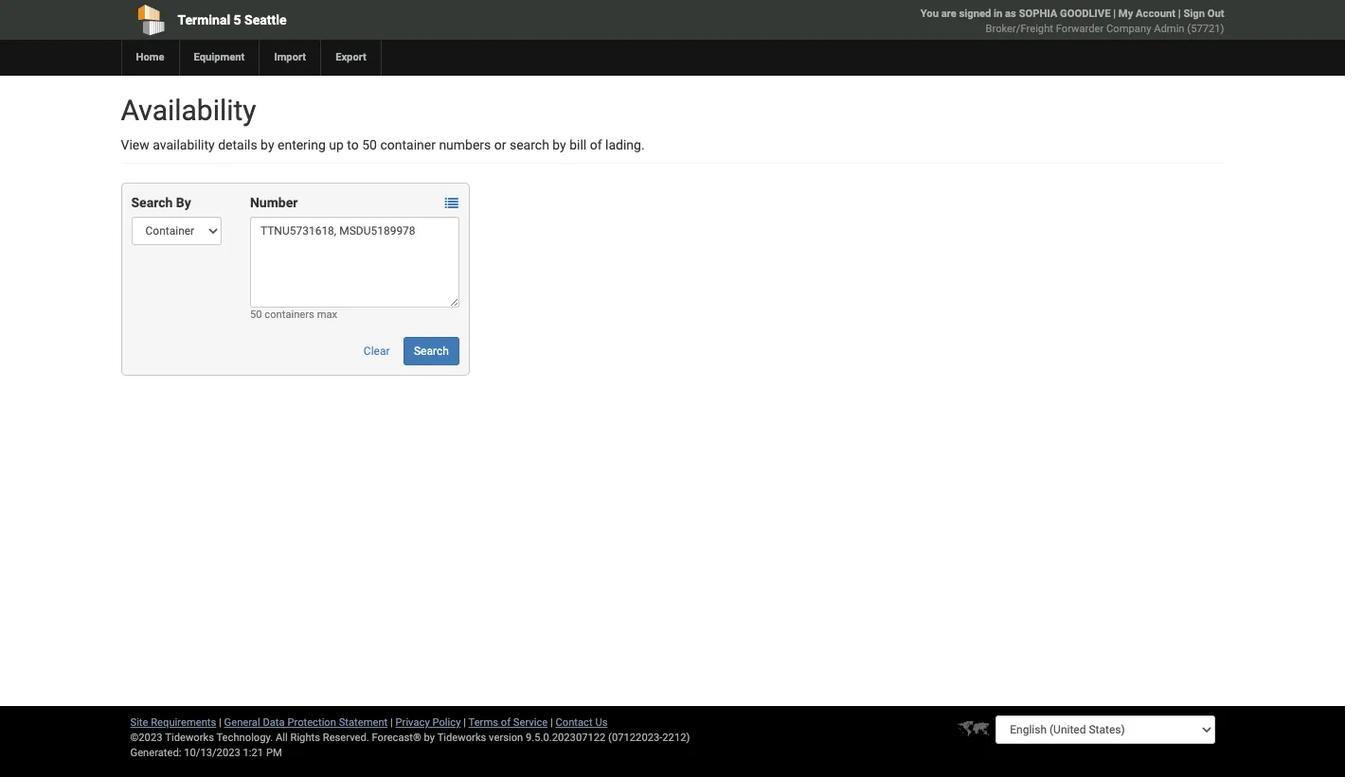Task type: vqa. For each thing, say whether or not it's contained in the screenshot.
'Site Requirements | General Data Protection Statement | Privacy Policy | Terms of Service | Contact Us ©2023 Tideworks Technology. All Rights Reserved. Forecast® by Tideworks version 9.5.0.202307122 (07122023-2212) Generated: 10/13/2023 1:26 PM'
no



Task type: locate. For each thing, give the bounding box(es) containing it.
search
[[131, 195, 173, 210], [414, 345, 449, 358]]

(57721)
[[1187, 23, 1224, 35]]

clear
[[364, 345, 390, 358]]

search for search
[[414, 345, 449, 358]]

seattle
[[245, 12, 287, 27]]

home link
[[121, 40, 179, 76]]

terminal 5 seattle link
[[121, 0, 564, 40]]

tideworks
[[437, 732, 486, 745]]

are
[[941, 8, 957, 20]]

search right clear button
[[414, 345, 449, 358]]

©2023 tideworks
[[130, 732, 214, 745]]

50
[[362, 137, 377, 153], [250, 309, 262, 321]]

bill
[[570, 137, 587, 153]]

contact us link
[[556, 717, 608, 729]]

search inside button
[[414, 345, 449, 358]]

0 vertical spatial search
[[131, 195, 173, 210]]

out
[[1208, 8, 1224, 20]]

view
[[121, 137, 149, 153]]

numbers
[[439, 137, 491, 153]]

you
[[921, 8, 939, 20]]

2 horizontal spatial by
[[553, 137, 566, 153]]

0 vertical spatial of
[[590, 137, 602, 153]]

site requirements | general data protection statement | privacy policy | terms of service | contact us ©2023 tideworks technology. all rights reserved. forecast® by tideworks version 9.5.0.202307122 (07122023-2212) generated: 10/13/2023 1:21 pm
[[130, 717, 690, 760]]

0 horizontal spatial search
[[131, 195, 173, 210]]

equipment link
[[179, 40, 259, 76]]

site requirements link
[[130, 717, 216, 729]]

50 containers max
[[250, 309, 337, 321]]

sign
[[1184, 8, 1205, 20]]

site
[[130, 717, 148, 729]]

by
[[261, 137, 274, 153], [553, 137, 566, 153], [424, 732, 435, 745]]

search left by
[[131, 195, 173, 210]]

50 left containers
[[250, 309, 262, 321]]

by down privacy policy link
[[424, 732, 435, 745]]

broker/freight
[[986, 23, 1053, 35]]

export
[[335, 51, 367, 63]]

privacy
[[396, 717, 430, 729]]

container
[[380, 137, 436, 153]]

details
[[218, 137, 257, 153]]

Number text field
[[250, 217, 459, 308]]

pm
[[266, 747, 282, 760]]

0 vertical spatial 50
[[362, 137, 377, 153]]

terminal
[[178, 12, 230, 27]]

0 horizontal spatial 50
[[250, 309, 262, 321]]

0 horizontal spatial of
[[501, 717, 511, 729]]

import
[[274, 51, 306, 63]]

by right details
[[261, 137, 274, 153]]

sophia
[[1019, 8, 1058, 20]]

requirements
[[151, 717, 216, 729]]

1 vertical spatial search
[[414, 345, 449, 358]]

of
[[590, 137, 602, 153], [501, 717, 511, 729]]

1 vertical spatial of
[[501, 717, 511, 729]]

version
[[489, 732, 523, 745]]

my
[[1119, 8, 1133, 20]]

5
[[234, 12, 241, 27]]

| up forecast®
[[390, 717, 393, 729]]

1 horizontal spatial by
[[424, 732, 435, 745]]

of right bill
[[590, 137, 602, 153]]

policy
[[432, 717, 461, 729]]

equipment
[[194, 51, 245, 63]]

50 right to
[[362, 137, 377, 153]]

1 horizontal spatial search
[[414, 345, 449, 358]]

all
[[276, 732, 288, 745]]

view availability details by entering up to 50 container numbers or search by bill of lading.
[[121, 137, 645, 153]]

rights
[[290, 732, 320, 745]]

technology.
[[216, 732, 273, 745]]

|
[[1113, 8, 1116, 20], [1178, 8, 1181, 20], [219, 717, 222, 729], [390, 717, 393, 729], [464, 717, 466, 729], [550, 717, 553, 729]]

| up tideworks
[[464, 717, 466, 729]]

my account link
[[1119, 8, 1176, 20]]

export link
[[320, 40, 381, 76]]

10/13/2023
[[184, 747, 240, 760]]

terms
[[469, 717, 498, 729]]

home
[[136, 51, 164, 63]]

company
[[1107, 23, 1151, 35]]

of up version
[[501, 717, 511, 729]]

data
[[263, 717, 285, 729]]

by left bill
[[553, 137, 566, 153]]

9.5.0.202307122
[[526, 732, 606, 745]]

signed
[[959, 8, 991, 20]]

of inside the site requirements | general data protection statement | privacy policy | terms of service | contact us ©2023 tideworks technology. all rights reserved. forecast® by tideworks version 9.5.0.202307122 (07122023-2212) generated: 10/13/2023 1:21 pm
[[501, 717, 511, 729]]

or
[[494, 137, 506, 153]]



Task type: describe. For each thing, give the bounding box(es) containing it.
to
[[347, 137, 359, 153]]

terminal 5 seattle
[[178, 12, 287, 27]]

1 horizontal spatial of
[[590, 137, 602, 153]]

entering
[[278, 137, 326, 153]]

forecast®
[[372, 732, 421, 745]]

privacy policy link
[[396, 717, 461, 729]]

0 horizontal spatial by
[[261, 137, 274, 153]]

import link
[[259, 40, 320, 76]]

| left 'general'
[[219, 717, 222, 729]]

number
[[250, 195, 298, 210]]

clear button
[[353, 337, 400, 366]]

2212)
[[663, 732, 690, 745]]

contact
[[556, 717, 593, 729]]

| up the 9.5.0.202307122
[[550, 717, 553, 729]]

generated:
[[130, 747, 181, 760]]

goodlive
[[1060, 8, 1111, 20]]

in
[[994, 8, 1003, 20]]

admin
[[1154, 23, 1185, 35]]

by
[[176, 195, 191, 210]]

containers
[[265, 309, 314, 321]]

sign out link
[[1184, 8, 1224, 20]]

reserved.
[[323, 732, 369, 745]]

lading.
[[605, 137, 645, 153]]

up
[[329, 137, 344, 153]]

you are signed in as sophia goodlive | my account | sign out broker/freight forwarder company admin (57721)
[[921, 8, 1224, 35]]

| left my
[[1113, 8, 1116, 20]]

search button
[[404, 337, 459, 366]]

availability
[[153, 137, 215, 153]]

search
[[510, 137, 549, 153]]

terms of service link
[[469, 717, 548, 729]]

by inside the site requirements | general data protection statement | privacy policy | terms of service | contact us ©2023 tideworks technology. all rights reserved. forecast® by tideworks version 9.5.0.202307122 (07122023-2212) generated: 10/13/2023 1:21 pm
[[424, 732, 435, 745]]

| left sign
[[1178, 8, 1181, 20]]

availability
[[121, 94, 256, 127]]

1 horizontal spatial 50
[[362, 137, 377, 153]]

statement
[[339, 717, 388, 729]]

1:21
[[243, 747, 264, 760]]

account
[[1136, 8, 1176, 20]]

search by
[[131, 195, 191, 210]]

general data protection statement link
[[224, 717, 388, 729]]

1 vertical spatial 50
[[250, 309, 262, 321]]

protection
[[287, 717, 336, 729]]

us
[[595, 717, 608, 729]]

show list image
[[445, 197, 458, 211]]

max
[[317, 309, 337, 321]]

(07122023-
[[608, 732, 663, 745]]

as
[[1005, 8, 1016, 20]]

search for search by
[[131, 195, 173, 210]]

forwarder
[[1056, 23, 1104, 35]]

general
[[224, 717, 260, 729]]

service
[[513, 717, 548, 729]]



